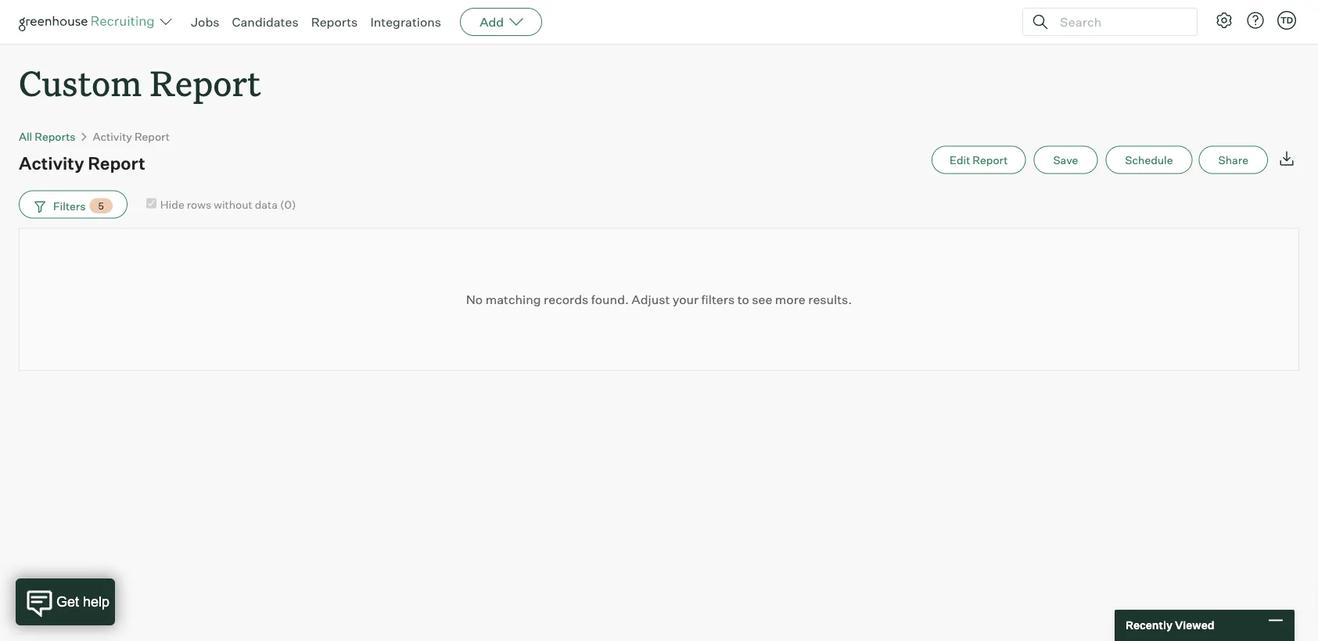 Task type: vqa. For each thing, say whether or not it's contained in the screenshot.
Thursday,
no



Task type: describe. For each thing, give the bounding box(es) containing it.
rows
[[187, 198, 211, 211]]

save
[[1054, 153, 1079, 167]]

reports link
[[311, 14, 358, 30]]

hide rows without data (0)
[[160, 198, 296, 211]]

more
[[776, 292, 806, 308]]

td
[[1281, 15, 1294, 25]]

1 vertical spatial reports
[[35, 130, 76, 143]]

filter image
[[32, 200, 45, 213]]

share button
[[1200, 146, 1269, 174]]

configure image
[[1216, 11, 1234, 30]]

report inside edit report link
[[973, 153, 1008, 167]]

add button
[[460, 8, 543, 36]]

report down jobs
[[150, 59, 261, 106]]

activity report link
[[93, 130, 170, 143]]

your
[[673, 292, 699, 308]]

filters
[[53, 199, 86, 213]]

no matching records found. adjust your filters to see more results. row group
[[19, 228, 1300, 372]]

candidates
[[232, 14, 299, 30]]

td button
[[1275, 8, 1300, 33]]

edit report link
[[932, 146, 1026, 174]]

1 vertical spatial activity report
[[19, 152, 145, 174]]

0 vertical spatial activity
[[93, 130, 132, 143]]

no
[[466, 292, 483, 308]]

greenhouse recruiting image
[[19, 13, 160, 31]]

edit
[[950, 153, 971, 167]]

schedule button
[[1106, 146, 1193, 174]]

(0)
[[280, 198, 296, 211]]

jobs
[[191, 14, 220, 30]]

td button
[[1278, 11, 1297, 30]]

save button
[[1034, 146, 1098, 174]]

Hide rows without data (0) checkbox
[[146, 199, 156, 209]]

records
[[544, 292, 589, 308]]

report down activity report link
[[88, 152, 145, 174]]

hide
[[160, 198, 184, 211]]

no matching records found. adjust your filters to see more results.
[[466, 292, 853, 308]]

matching
[[486, 292, 541, 308]]

jobs link
[[191, 14, 220, 30]]

data
[[255, 198, 278, 211]]

1 vertical spatial activity
[[19, 152, 84, 174]]

0 vertical spatial reports
[[311, 14, 358, 30]]

recently
[[1126, 619, 1173, 633]]



Task type: locate. For each thing, give the bounding box(es) containing it.
activity report down custom report
[[93, 130, 170, 143]]

all
[[19, 130, 32, 143]]

5
[[98, 200, 104, 212]]

reports
[[311, 14, 358, 30], [35, 130, 76, 143]]

without
[[214, 198, 253, 211]]

edit report
[[950, 153, 1008, 167]]

all reports
[[19, 130, 76, 143]]

activity down custom report
[[93, 130, 132, 143]]

0 horizontal spatial reports
[[35, 130, 76, 143]]

integrations
[[371, 14, 442, 30]]

candidates link
[[232, 14, 299, 30]]

all reports link
[[19, 130, 76, 143]]

activity report
[[93, 130, 170, 143], [19, 152, 145, 174]]

viewed
[[1176, 619, 1215, 633]]

to
[[738, 292, 750, 308]]

download image
[[1278, 149, 1297, 168]]

report right edit on the top of the page
[[973, 153, 1008, 167]]

adjust
[[632, 292, 670, 308]]

results.
[[809, 292, 853, 308]]

0 vertical spatial activity report
[[93, 130, 170, 143]]

1 horizontal spatial reports
[[311, 14, 358, 30]]

found.
[[592, 292, 629, 308]]

0 horizontal spatial activity
[[19, 152, 84, 174]]

filters
[[702, 292, 735, 308]]

activity
[[93, 130, 132, 143], [19, 152, 84, 174]]

see
[[752, 292, 773, 308]]

1 horizontal spatial activity
[[93, 130, 132, 143]]

save and schedule this report to revisit it! element
[[1034, 146, 1106, 174]]

Search text field
[[1057, 11, 1184, 33]]

report
[[150, 59, 261, 106], [135, 130, 170, 143], [88, 152, 145, 174], [973, 153, 1008, 167]]

recently viewed
[[1126, 619, 1215, 633]]

custom
[[19, 59, 142, 106]]

schedule
[[1126, 153, 1174, 167]]

reports right all
[[35, 130, 76, 143]]

integrations link
[[371, 14, 442, 30]]

custom report
[[19, 59, 261, 106]]

reports right 'candidates'
[[311, 14, 358, 30]]

activity report down 'all reports' link
[[19, 152, 145, 174]]

share
[[1219, 153, 1249, 167]]

activity down 'all reports' link
[[19, 152, 84, 174]]

report down custom report
[[135, 130, 170, 143]]

add
[[480, 14, 504, 30]]



